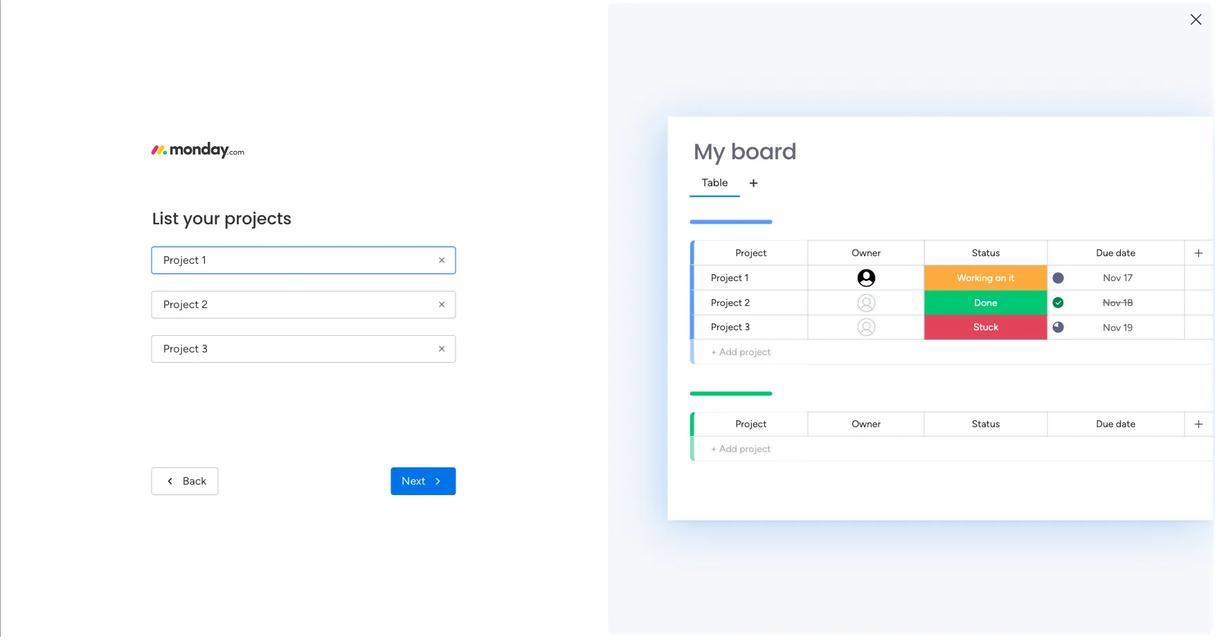 Task type: locate. For each thing, give the bounding box(es) containing it.
notifications image
[[972, 10, 986, 24]]

1 vertical spatial your
[[1013, 407, 1035, 420]]

templates down 'workflow'
[[1044, 424, 1094, 437]]

jacob simon image
[[1177, 6, 1199, 28]]

1 vertical spatial project
[[740, 443, 771, 454]]

>
[[345, 276, 352, 288]]

dapulse x slim image
[[1160, 100, 1177, 117]]

my board
[[694, 135, 797, 167]]

2 + from the top
[[711, 443, 717, 454]]

1 vertical spatial add
[[720, 443, 737, 454]]

work
[[262, 276, 284, 288]]

0 vertical spatial your
[[183, 207, 220, 230]]

project for project 3
[[711, 321, 742, 333]]

ready-
[[981, 424, 1014, 437]]

1 vertical spatial +
[[711, 443, 717, 454]]

1 vertical spatial templates
[[1072, 454, 1122, 467]]

made
[[1014, 424, 1041, 437]]

templates right explore
[[1072, 454, 1122, 467]]

back button
[[151, 467, 218, 495]]

management
[[286, 276, 343, 288]]

component image
[[245, 275, 258, 287]]

0 vertical spatial templates
[[1044, 424, 1094, 437]]

due date
[[1096, 247, 1136, 258], [1096, 418, 1136, 430]]

owner
[[852, 247, 881, 258], [852, 418, 881, 430]]

in
[[1086, 407, 1095, 420]]

complete
[[994, 105, 1049, 121]]

0 vertical spatial +
[[711, 346, 717, 357]]

1 horizontal spatial your
[[1013, 407, 1035, 420]]

1 vertical spatial owner
[[852, 418, 881, 430]]

0 vertical spatial owner
[[852, 247, 881, 258]]

0 vertical spatial project
[[740, 346, 771, 357]]

your inside boost your workflow in minutes with ready-made templates
[[1013, 407, 1035, 420]]

open update feed (inbox) image
[[228, 330, 244, 346]]

0 horizontal spatial your
[[183, 207, 220, 230]]

learn inside help center element
[[1028, 621, 1052, 633]]

0 vertical spatial due
[[1096, 247, 1114, 258]]

None text field
[[151, 291, 456, 318]]

0 vertical spatial status
[[972, 247, 1000, 258]]

project 1
[[711, 271, 749, 283]]

back
[[183, 474, 206, 488]]

due
[[1096, 247, 1114, 258], [1096, 418, 1114, 430]]

templates inside boost your workflow in minutes with ready-made templates
[[1044, 424, 1094, 437]]

project 3
[[711, 321, 750, 333]]

getting started learn how monday.com works
[[1028, 539, 1159, 566]]

2 add from the top
[[720, 443, 737, 454]]

0 vertical spatial learn
[[1028, 555, 1052, 566]]

1 vertical spatial date
[[1116, 418, 1136, 430]]

learn
[[1028, 555, 1052, 566], [1028, 621, 1052, 633]]

+
[[711, 346, 717, 357], [711, 443, 717, 454]]

work management > main workspace
[[262, 276, 424, 288]]

1 project from the top
[[740, 346, 771, 357]]

1 owner from the top
[[852, 247, 881, 258]]

works
[[1133, 555, 1159, 566]]

learn and get support
[[1028, 621, 1123, 633]]

status
[[972, 247, 1000, 258], [972, 418, 1000, 430]]

project management
[[265, 253, 372, 267]]

1 vertical spatial + add project
[[711, 443, 771, 454]]

2 + add project from the top
[[711, 443, 771, 454]]

date
[[1116, 247, 1136, 258], [1116, 418, 1136, 430]]

templates
[[1044, 424, 1094, 437], [1072, 454, 1122, 467]]

learn down getting
[[1028, 555, 1052, 566]]

your for list
[[183, 207, 220, 230]]

getting
[[1028, 539, 1062, 551]]

1 vertical spatial due date
[[1096, 418, 1136, 430]]

2 learn from the top
[[1028, 621, 1052, 633]]

explore
[[1032, 454, 1069, 467]]

1 vertical spatial status
[[972, 418, 1000, 430]]

None text field
[[151, 246, 456, 274], [151, 335, 456, 363], [151, 246, 456, 274], [151, 335, 456, 363]]

main
[[354, 276, 375, 288]]

0 vertical spatial due date
[[1096, 247, 1136, 258]]

help center element
[[973, 592, 1181, 637]]

learn left and on the right of page
[[1028, 621, 1052, 633]]

your up made
[[1013, 407, 1035, 420]]

1 due date from the top
[[1096, 247, 1136, 258]]

project
[[736, 247, 767, 258], [265, 253, 302, 267], [711, 271, 742, 283], [711, 296, 742, 308], [711, 321, 742, 333], [736, 418, 767, 430]]

project for project 1
[[711, 271, 742, 283]]

templates image image
[[985, 299, 1168, 395]]

2 date from the top
[[1116, 418, 1136, 430]]

0 vertical spatial date
[[1116, 247, 1136, 258]]

+ add project
[[711, 346, 771, 357], [711, 443, 771, 454]]

1 vertical spatial due
[[1096, 418, 1114, 430]]

2 project from the top
[[740, 443, 771, 454]]

1 vertical spatial learn
[[1028, 621, 1052, 633]]

public board image
[[245, 253, 260, 268]]

3
[[745, 321, 750, 333]]

complete your profile
[[994, 105, 1117, 121]]

0 vertical spatial add
[[720, 346, 737, 357]]

add to favorites image
[[406, 253, 420, 267]]

1 add from the top
[[720, 346, 737, 357]]

project
[[740, 346, 771, 357], [740, 443, 771, 454]]

1 due from the top
[[1096, 247, 1114, 258]]

0 vertical spatial + add project
[[711, 346, 771, 357]]

add
[[720, 346, 737, 357], [720, 443, 737, 454]]

your
[[1052, 105, 1078, 121]]

your
[[183, 207, 220, 230], [1013, 407, 1035, 420]]

1 learn from the top
[[1028, 555, 1052, 566]]

1 + add project from the top
[[711, 346, 771, 357]]

your right list
[[183, 207, 220, 230]]

1 date from the top
[[1116, 247, 1136, 258]]



Task type: vqa. For each thing, say whether or not it's contained in the screenshot.
Small BUTTON
no



Task type: describe. For each thing, give the bounding box(es) containing it.
getting started element
[[973, 525, 1181, 581]]

search everything image
[[1098, 10, 1112, 24]]

list
[[152, 207, 179, 230]]

board
[[731, 135, 797, 167]]

2 owner from the top
[[852, 418, 881, 430]]

apps image
[[1064, 10, 1078, 24]]

1
[[745, 271, 749, 283]]

project 2
[[711, 296, 750, 308]]

get
[[1072, 621, 1087, 633]]

profile
[[1081, 105, 1117, 121]]

explore templates
[[1032, 454, 1122, 467]]

with
[[1140, 407, 1162, 420]]

project for project management
[[265, 253, 302, 267]]

support
[[1090, 621, 1123, 633]]

management
[[305, 253, 372, 267]]

minutes
[[1098, 407, 1137, 420]]

help image
[[1128, 10, 1142, 24]]

0
[[373, 332, 379, 343]]

next
[[402, 474, 426, 488]]

inbox image
[[1003, 10, 1017, 24]]

explore templates button
[[981, 447, 1172, 475]]

boost
[[981, 407, 1010, 420]]

1 + from the top
[[711, 346, 717, 357]]

your for boost
[[1013, 407, 1035, 420]]

workflow
[[1038, 407, 1083, 420]]

2
[[745, 296, 750, 308]]

monday.com
[[1075, 555, 1131, 566]]

list your projects
[[152, 207, 292, 230]]

next button
[[391, 467, 456, 495]]

(inbox)
[[321, 330, 363, 346]]

feed
[[292, 330, 318, 346]]

projects
[[224, 207, 292, 230]]

1 status from the top
[[972, 247, 1000, 258]]

2 status from the top
[[972, 418, 1000, 430]]

how
[[1054, 555, 1073, 566]]

update feed (inbox)
[[247, 330, 363, 346]]

started
[[1064, 539, 1096, 551]]

my
[[694, 135, 726, 167]]

project for project 2
[[711, 296, 742, 308]]

templates inside explore templates button
[[1072, 454, 1122, 467]]

workspace
[[377, 276, 424, 288]]

update
[[247, 330, 289, 346]]

learn inside getting started learn how monday.com works
[[1028, 555, 1052, 566]]

logo image
[[151, 142, 244, 159]]

and
[[1054, 621, 1070, 633]]

boost your workflow in minutes with ready-made templates
[[981, 407, 1162, 437]]

2 due from the top
[[1096, 418, 1114, 430]]

2 due date from the top
[[1096, 418, 1136, 430]]

invite members image
[[1033, 10, 1047, 24]]



